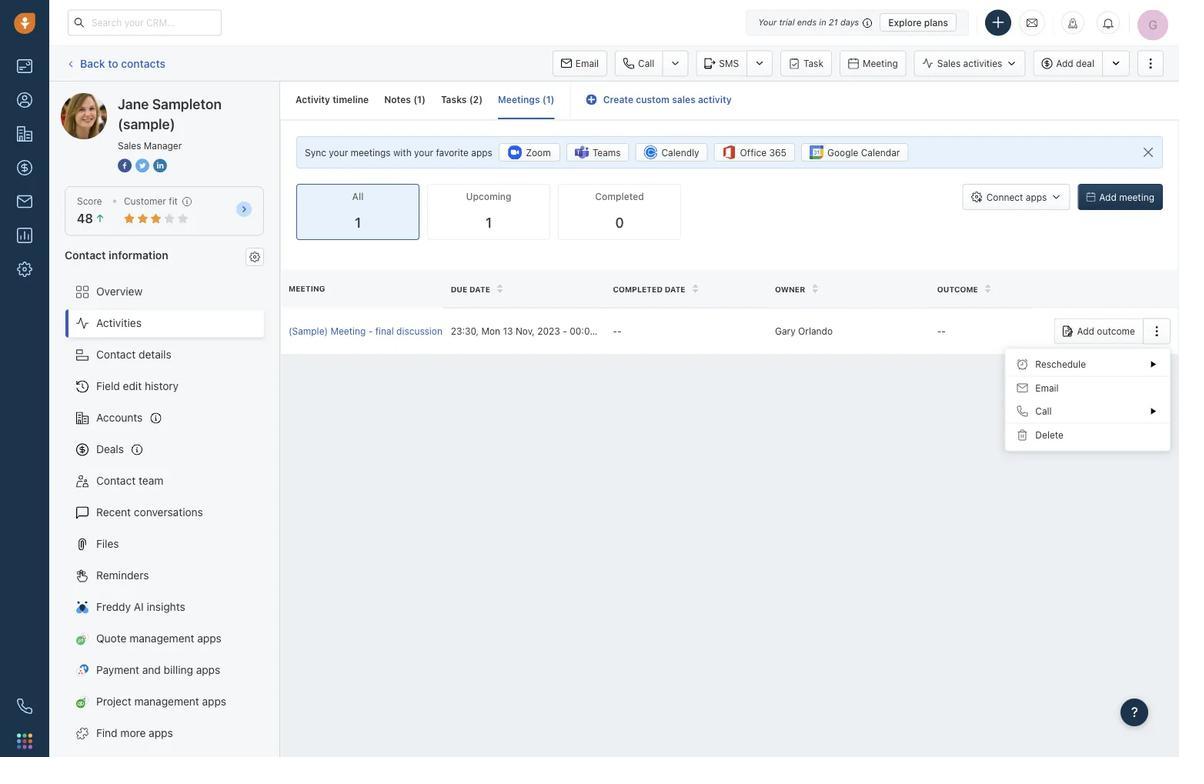 Task type: locate. For each thing, give the bounding box(es) containing it.
2 -- from the left
[[938, 326, 946, 337]]

1 vertical spatial contact
[[96, 348, 136, 361]]

google
[[828, 147, 859, 158]]

365
[[770, 147, 787, 158]]

management
[[130, 633, 194, 645], [134, 696, 199, 708]]

sales left activities
[[938, 58, 961, 69]]

sales up facebook circled icon at the left of page
[[118, 140, 141, 151]]

call button up delete
[[1006, 400, 1170, 423]]

0 horizontal spatial sales
[[118, 140, 141, 151]]

call button up custom
[[615, 50, 662, 77]]

1 -- from the left
[[613, 326, 622, 337]]

management down payment and billing apps
[[134, 696, 199, 708]]

(sample) up 'sales manager'
[[118, 115, 175, 132]]

2 horizontal spatial )
[[551, 94, 555, 105]]

1 date from the left
[[470, 285, 491, 294]]

jane
[[92, 93, 115, 105], [118, 95, 149, 112]]

1 vertical spatial meeting
[[289, 284, 325, 293]]

sms
[[719, 58, 739, 69]]

2023 right 15
[[657, 326, 680, 337]]

1 ) from the left
[[422, 94, 426, 105]]

2
[[473, 94, 479, 105]]

23:30, mon 13 nov, 2023 - 00:00, wed 15 nov, 2023
[[451, 326, 680, 337]]

(sample) up manager
[[174, 93, 218, 105]]

jane down "contacts"
[[118, 95, 149, 112]]

meeting up (sample)
[[289, 284, 325, 293]]

0 vertical spatial email
[[576, 58, 599, 69]]

0 vertical spatial deal
[[1077, 58, 1095, 69]]

( for meetings
[[543, 94, 546, 105]]

gary
[[775, 326, 796, 337]]

contacts
[[121, 57, 166, 70]]

21
[[829, 17, 838, 27]]

0 horizontal spatial --
[[613, 326, 622, 337]]

custom
[[636, 94, 670, 105]]

0 horizontal spatial deal
[[489, 326, 508, 337]]

deals
[[96, 443, 124, 456]]

1 vertical spatial call
[[1036, 406, 1052, 417]]

1 down upcoming
[[486, 215, 492, 231]]

(sample)
[[289, 326, 328, 337]]

-- left 15
[[613, 326, 622, 337]]

mon
[[482, 326, 501, 337]]

history
[[145, 380, 179, 393]]

) for tasks ( 2 )
[[479, 94, 483, 105]]

2 2023 from the left
[[657, 326, 680, 337]]

find
[[96, 727, 118, 740]]

ai
[[134, 601, 144, 614]]

manager
[[144, 140, 182, 151]]

sales for sales manager
[[118, 140, 141, 151]]

create
[[603, 94, 634, 105]]

meeting left final
[[331, 326, 366, 337]]

0 horizontal spatial date
[[470, 285, 491, 294]]

sales
[[938, 58, 961, 69], [118, 140, 141, 151]]

customer fit
[[124, 196, 178, 207]]

quote management apps
[[96, 633, 222, 645]]

reschedule button
[[1006, 353, 1170, 376]]

office 365
[[740, 147, 787, 158]]

1 horizontal spatial --
[[938, 326, 946, 337]]

find more apps
[[96, 727, 173, 740]]

0 vertical spatial meeting
[[863, 58, 898, 69]]

1 right notes
[[417, 94, 422, 105]]

1 2023 from the left
[[538, 326, 560, 337]]

0 vertical spatial sales
[[938, 58, 961, 69]]

2023 left 00:00,
[[538, 326, 560, 337]]

0 horizontal spatial your
[[329, 147, 348, 158]]

1 vertical spatial email
[[1036, 383, 1059, 394]]

your right with
[[414, 147, 434, 158]]

2 horizontal spatial meeting
[[863, 58, 898, 69]]

3 - from the left
[[613, 326, 618, 337]]

call
[[638, 58, 655, 69], [1036, 406, 1052, 417]]

( right tasks in the left of the page
[[469, 94, 473, 105]]

your
[[759, 17, 777, 27]]

) for notes ( 1 )
[[422, 94, 426, 105]]

meeting
[[863, 58, 898, 69], [289, 284, 325, 293], [331, 326, 366, 337]]

2 nov, from the left
[[636, 326, 655, 337]]

outcome
[[1098, 326, 1136, 337]]

13
[[503, 326, 513, 337]]

sms button
[[696, 50, 747, 77]]

to
[[108, 57, 118, 70]]

contact down "activities"
[[96, 348, 136, 361]]

0 vertical spatial management
[[130, 633, 194, 645]]

1 horizontal spatial your
[[414, 147, 434, 158]]

0 horizontal spatial nov,
[[516, 326, 535, 337]]

email
[[576, 58, 599, 69], [1036, 383, 1059, 394]]

score
[[77, 196, 102, 207]]

task button
[[781, 50, 832, 77]]

jane sampleton (sample)
[[92, 93, 218, 105], [118, 95, 222, 132]]

2 ) from the left
[[479, 94, 483, 105]]

0 horizontal spatial 2023
[[538, 326, 560, 337]]

1 your from the left
[[329, 147, 348, 158]]

phone element
[[9, 691, 40, 722]]

nov,
[[516, 326, 535, 337], [636, 326, 655, 337]]

(sample) meeting - final discussion about the deal link
[[289, 325, 508, 338]]

1 horizontal spatial date
[[665, 285, 686, 294]]

) right notes
[[422, 94, 426, 105]]

your right sync
[[329, 147, 348, 158]]

0 horizontal spatial add
[[1057, 58, 1074, 69]]

email down 'reschedule'
[[1036, 383, 1059, 394]]

1 vertical spatial call button
[[1006, 400, 1170, 423]]

2 your from the left
[[414, 147, 434, 158]]

1 horizontal spatial email
[[1036, 383, 1059, 394]]

meeting down 'explore'
[[863, 58, 898, 69]]

connect apps button
[[963, 184, 1071, 210], [963, 184, 1071, 210]]

deal inside button
[[1077, 58, 1095, 69]]

call up delete
[[1036, 406, 1052, 417]]

contact down 48
[[65, 249, 106, 261]]

sales for sales activities
[[938, 58, 961, 69]]

management up payment and billing apps
[[130, 633, 194, 645]]

0 horizontal spatial jane
[[92, 93, 115, 105]]

create custom sales activity
[[603, 94, 732, 105]]

apps right more
[[149, 727, 173, 740]]

1 horizontal spatial sales
[[938, 58, 961, 69]]

0 horizontal spatial )
[[422, 94, 426, 105]]

files
[[96, 538, 119, 551]]

( right the meetings at top left
[[543, 94, 546, 105]]

task
[[804, 58, 824, 69]]

2 ( from the left
[[469, 94, 473, 105]]

1 vertical spatial deal
[[489, 326, 508, 337]]

call button
[[615, 50, 662, 77], [1006, 400, 1170, 423]]

jane down to
[[92, 93, 115, 105]]

contact details
[[96, 348, 172, 361]]

reschedule
[[1036, 359, 1086, 370]]

2 horizontal spatial (
[[543, 94, 546, 105]]

1 nov, from the left
[[516, 326, 535, 337]]

contact up recent at the bottom left
[[96, 475, 136, 487]]

2 vertical spatial add
[[1078, 326, 1095, 337]]

management for project
[[134, 696, 199, 708]]

1 vertical spatial sales
[[118, 140, 141, 151]]

your
[[329, 147, 348, 158], [414, 147, 434, 158]]

1 horizontal spatial 2023
[[657, 326, 680, 337]]

3 ) from the left
[[551, 94, 555, 105]]

date for completed date
[[665, 285, 686, 294]]

in
[[820, 17, 827, 27]]

add inside add outcome button
[[1078, 326, 1095, 337]]

email left call link in the top right of the page
[[576, 58, 599, 69]]

email button
[[553, 50, 608, 77]]

activity
[[296, 94, 330, 105]]

completed up 0 on the right top
[[595, 191, 644, 202]]

--
[[613, 326, 622, 337], [938, 326, 946, 337]]

mng settings image
[[249, 252, 260, 262]]

explore plans
[[889, 17, 949, 28]]

1 horizontal spatial call
[[1036, 406, 1052, 417]]

0 vertical spatial call button
[[615, 50, 662, 77]]

due
[[451, 285, 468, 294]]

nov, right 15
[[636, 326, 655, 337]]

1 horizontal spatial add
[[1078, 326, 1095, 337]]

recent conversations
[[96, 506, 203, 519]]

add inside add meeting button
[[1100, 192, 1117, 203]]

google calendar button
[[802, 143, 909, 162]]

google calendar
[[828, 147, 900, 158]]

1 vertical spatial add
[[1100, 192, 1117, 203]]

completed for completed
[[595, 191, 644, 202]]

meetings ( 1 )
[[498, 94, 555, 105]]

apps right favorite
[[471, 147, 493, 158]]

1 ( from the left
[[414, 94, 417, 105]]

0 vertical spatial add
[[1057, 58, 1074, 69]]

) right the meetings at top left
[[551, 94, 555, 105]]

48
[[77, 211, 93, 226]]

jane sampleton (sample) up manager
[[118, 95, 222, 132]]

1 horizontal spatial )
[[479, 94, 483, 105]]

zoom button
[[499, 143, 560, 162]]

add for add meeting
[[1100, 192, 1117, 203]]

meetings
[[351, 147, 391, 158]]

3 ( from the left
[[543, 94, 546, 105]]

activities
[[964, 58, 1003, 69]]

2 date from the left
[[665, 285, 686, 294]]

add inside add deal button
[[1057, 58, 1074, 69]]

2 vertical spatial meeting
[[331, 326, 366, 337]]

upcoming
[[466, 191, 512, 202]]

0 vertical spatial contact
[[65, 249, 106, 261]]

0 horizontal spatial email
[[576, 58, 599, 69]]

phone image
[[17, 699, 32, 715]]

0 vertical spatial completed
[[595, 191, 644, 202]]

) right tasks in the left of the page
[[479, 94, 483, 105]]

deal
[[1077, 58, 1095, 69], [489, 326, 508, 337]]

2 horizontal spatial add
[[1100, 192, 1117, 203]]

add meeting button
[[1078, 184, 1163, 210]]

apps
[[471, 147, 493, 158], [1026, 192, 1047, 203], [197, 633, 222, 645], [196, 664, 220, 677], [202, 696, 226, 708], [149, 727, 173, 740]]

explore plans link
[[880, 13, 957, 32]]

nov, right the 13
[[516, 326, 535, 337]]

( right notes
[[414, 94, 417, 105]]

orlando
[[799, 326, 833, 337]]

0 horizontal spatial (
[[414, 94, 417, 105]]

-- down outcome
[[938, 326, 946, 337]]

add
[[1057, 58, 1074, 69], [1100, 192, 1117, 203], [1078, 326, 1095, 337]]

meeting inside button
[[863, 58, 898, 69]]

0 horizontal spatial call
[[638, 58, 655, 69]]

1 horizontal spatial nov,
[[636, 326, 655, 337]]

1 horizontal spatial (
[[469, 94, 473, 105]]

1 horizontal spatial deal
[[1077, 58, 1095, 69]]

1 vertical spatial completed
[[613, 285, 663, 294]]

call up custom
[[638, 58, 655, 69]]

15
[[623, 326, 633, 337]]

1 vertical spatial management
[[134, 696, 199, 708]]

notes
[[384, 94, 411, 105]]

2 vertical spatial contact
[[96, 475, 136, 487]]

completed up 15
[[613, 285, 663, 294]]



Task type: vqa. For each thing, say whether or not it's contained in the screenshot.


Task type: describe. For each thing, give the bounding box(es) containing it.
reminders
[[96, 569, 149, 582]]

Search your CRM... text field
[[68, 10, 222, 36]]

teams
[[593, 147, 621, 158]]

project management apps
[[96, 696, 226, 708]]

sync your meetings with your favorite apps
[[305, 147, 493, 158]]

add deal button
[[1034, 50, 1103, 77]]

management for quote
[[130, 633, 194, 645]]

call link
[[615, 50, 662, 77]]

( for notes
[[414, 94, 417, 105]]

ends
[[797, 17, 817, 27]]

add outcome button
[[1055, 318, 1143, 344]]

add for add outcome
[[1078, 326, 1095, 337]]

project
[[96, 696, 131, 708]]

plans
[[925, 17, 949, 28]]

) for meetings ( 1 )
[[551, 94, 555, 105]]

sales
[[672, 94, 696, 105]]

5 - from the left
[[938, 326, 942, 337]]

48 button
[[77, 211, 105, 226]]

wed
[[601, 326, 620, 337]]

0 vertical spatial call
[[638, 58, 655, 69]]

office
[[740, 147, 767, 158]]

your trial ends in 21 days
[[759, 17, 859, 27]]

activity timeline
[[296, 94, 369, 105]]

customer
[[124, 196, 166, 207]]

(sample) meeting - final discussion about the deal
[[289, 326, 508, 337]]

1 - from the left
[[369, 326, 373, 337]]

field
[[96, 380, 120, 393]]

back to contacts
[[80, 57, 166, 70]]

sampleton down "contacts"
[[118, 93, 171, 105]]

create custom sales activity link
[[586, 94, 732, 105]]

and
[[142, 664, 161, 677]]

contact for contact information
[[65, 249, 106, 261]]

gary orlando
[[775, 326, 833, 337]]

4 - from the left
[[618, 326, 622, 337]]

final
[[376, 326, 394, 337]]

quote
[[96, 633, 127, 645]]

office 365 button
[[714, 143, 795, 162]]

date for due date
[[470, 285, 491, 294]]

linkedin circled image
[[153, 157, 167, 174]]

owner
[[775, 285, 806, 294]]

billing
[[164, 664, 193, 677]]

sync
[[305, 147, 326, 158]]

1 horizontal spatial call button
[[1006, 400, 1170, 423]]

sampleton up manager
[[152, 95, 222, 112]]

1 down all
[[355, 215, 361, 231]]

23:30,
[[451, 326, 479, 337]]

add outcome
[[1078, 326, 1136, 337]]

accounts
[[96, 412, 143, 424]]

1 right the meetings at top left
[[546, 94, 551, 105]]

insights
[[147, 601, 185, 614]]

6 - from the left
[[942, 326, 946, 337]]

favorite
[[436, 147, 469, 158]]

apps right billing
[[196, 664, 220, 677]]

team
[[139, 475, 164, 487]]

calendar
[[861, 147, 900, 158]]

1 horizontal spatial jane
[[118, 95, 149, 112]]

0 horizontal spatial meeting
[[289, 284, 325, 293]]

timeline
[[333, 94, 369, 105]]

information
[[109, 249, 168, 261]]

trial
[[780, 17, 795, 27]]

activity
[[698, 94, 732, 105]]

2 - from the left
[[563, 326, 567, 337]]

sales activities
[[938, 58, 1003, 69]]

connect apps
[[987, 192, 1047, 203]]

( for tasks
[[469, 94, 473, 105]]

with
[[393, 147, 412, 158]]

edit
[[123, 380, 142, 393]]

calendly button
[[636, 143, 708, 162]]

field edit history
[[96, 380, 179, 393]]

outcome
[[938, 285, 979, 294]]

discussion
[[397, 326, 443, 337]]

facebook circled image
[[118, 157, 132, 174]]

delete
[[1036, 430, 1064, 441]]

apps up payment and billing apps
[[197, 633, 222, 645]]

jane sampleton (sample) down "contacts"
[[92, 93, 218, 105]]

calendly
[[662, 147, 700, 158]]

zoom
[[526, 147, 551, 158]]

apps right connect at right
[[1026, 192, 1047, 203]]

payment and billing apps
[[96, 664, 220, 677]]

explore
[[889, 17, 922, 28]]

0 horizontal spatial call button
[[615, 50, 662, 77]]

teams button
[[567, 143, 629, 162]]

add meeting
[[1100, 192, 1155, 203]]

0 vertical spatial (sample)
[[174, 93, 218, 105]]

completed for completed date
[[613, 285, 663, 294]]

email image
[[1027, 16, 1038, 29]]

back to contacts link
[[65, 51, 166, 76]]

activities
[[96, 317, 142, 330]]

contact information
[[65, 249, 168, 261]]

contact for contact team
[[96, 475, 136, 487]]

conversations
[[134, 506, 203, 519]]

freshworks switcher image
[[17, 734, 32, 749]]

meeting button
[[840, 50, 907, 77]]

apps down payment and billing apps
[[202, 696, 226, 708]]

add for add deal
[[1057, 58, 1074, 69]]

notes ( 1 )
[[384, 94, 426, 105]]

about
[[445, 326, 470, 337]]

payment
[[96, 664, 139, 677]]

freddy
[[96, 601, 131, 614]]

1 horizontal spatial meeting
[[331, 326, 366, 337]]

the
[[473, 326, 487, 337]]

contact for contact details
[[96, 348, 136, 361]]

add deal
[[1057, 58, 1095, 69]]

connect
[[987, 192, 1024, 203]]

1 vertical spatial (sample)
[[118, 115, 175, 132]]

tasks ( 2 )
[[441, 94, 483, 105]]

twitter circled image
[[136, 157, 149, 174]]

00:00,
[[570, 326, 598, 337]]

email inside "button"
[[576, 58, 599, 69]]



